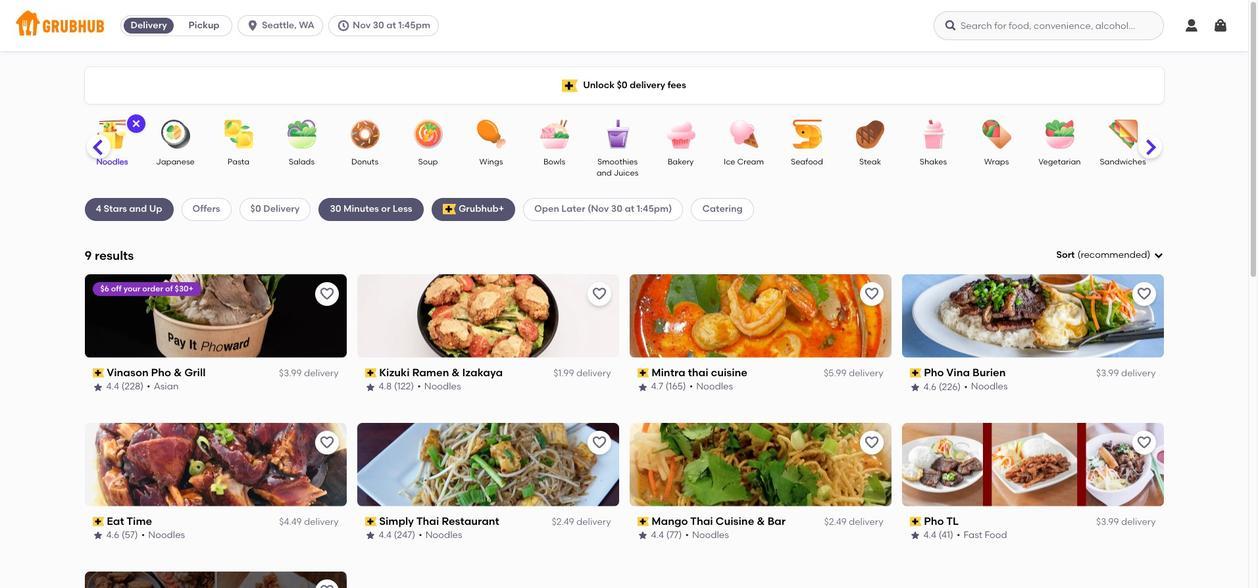 Task type: describe. For each thing, give the bounding box(es) containing it.
off
[[111, 284, 122, 293]]

mintra thai cuisine
[[652, 366, 748, 379]]

• for pho tl
[[957, 530, 960, 541]]

save this restaurant image for mango thai cuisine & bar
[[864, 435, 880, 451]]

mintra
[[652, 366, 686, 379]]

smoothies and juices
[[597, 157, 639, 178]]

pho tl logo image
[[902, 423, 1164, 507]]

vinason pho & grill logo image
[[85, 274, 347, 358]]

subscription pass image for pho vina burien
[[910, 369, 921, 378]]

minutes
[[344, 204, 379, 215]]

cuisine
[[716, 515, 754, 528]]

star icon image for mango thai cuisine & bar
[[637, 531, 648, 541]]

food
[[985, 530, 1007, 541]]

bowls image
[[531, 120, 578, 149]]

save this restaurant button for pho vina burien
[[1132, 282, 1156, 306]]

4.6 (226)
[[924, 381, 961, 392]]

pho up • asian
[[151, 366, 171, 379]]

$3.99 for burien
[[1097, 368, 1119, 379]]

ice cream image
[[721, 120, 767, 149]]

save this restaurant button for kizuki ramen & izakaya
[[587, 282, 611, 306]]

ramen
[[412, 366, 449, 379]]

sandwiches
[[1100, 157, 1146, 167]]

eat
[[107, 515, 124, 528]]

noodles for cuisine
[[692, 530, 729, 541]]

& for izakaya
[[452, 366, 460, 379]]

• for pho vina burien
[[964, 381, 968, 392]]

fees
[[668, 80, 686, 91]]

star icon image for vinason pho & grill
[[92, 382, 103, 393]]

bakery
[[668, 157, 694, 167]]

juices
[[614, 169, 639, 178]]

1 vertical spatial and
[[129, 204, 147, 215]]

vegetarian image
[[1037, 120, 1083, 149]]

)
[[1147, 249, 1151, 261]]

$3.99 delivery for burien
[[1097, 368, 1156, 379]]

ice cream
[[724, 157, 764, 167]]

seattle, wa
[[262, 20, 315, 31]]

4 stars and up
[[96, 204, 162, 215]]

• for mango thai cuisine & bar
[[685, 530, 689, 541]]

• for simply thai restaurant
[[419, 530, 422, 541]]

$2.49 for simply thai restaurant
[[552, 517, 574, 528]]

1:45pm
[[398, 20, 430, 31]]

asian
[[154, 381, 179, 392]]

izakaya
[[462, 366, 503, 379]]

catering
[[703, 204, 743, 215]]

seattle, wa button
[[238, 15, 328, 36]]

• for eat time
[[141, 530, 145, 541]]

japanese
[[156, 157, 195, 167]]

ice
[[724, 157, 735, 167]]

soup
[[418, 157, 438, 167]]

subscription pass image for mango thai cuisine & bar
[[637, 517, 649, 526]]

delivery for pho vina burien
[[1121, 368, 1156, 379]]

4.4 (77)
[[651, 530, 682, 541]]

pho vina burien
[[924, 366, 1006, 379]]

2 horizontal spatial 30
[[611, 204, 623, 215]]

noodles for burien
[[971, 381, 1008, 392]]

delivery for vinason pho & grill
[[304, 368, 339, 379]]

steak
[[859, 157, 881, 167]]

$5.99
[[824, 368, 847, 379]]

$30+
[[175, 284, 193, 293]]

seattle,
[[262, 20, 297, 31]]

simply thai restaurant
[[379, 515, 499, 528]]

1 vertical spatial $0
[[250, 204, 261, 215]]

$2.49 delivery for mango thai cuisine & bar
[[824, 517, 884, 528]]

save this restaurant button for mango thai cuisine & bar
[[860, 431, 884, 455]]

steak image
[[847, 120, 893, 149]]

wa
[[299, 20, 315, 31]]

noodles for restaurant
[[426, 530, 462, 541]]

sandwiches image
[[1100, 120, 1146, 149]]

cream
[[737, 157, 764, 167]]

$1.99 delivery
[[554, 368, 611, 379]]

shakes
[[920, 157, 947, 167]]

star icon image for simply thai restaurant
[[365, 531, 375, 541]]

1 horizontal spatial svg image
[[1153, 250, 1164, 261]]

restaurant
[[442, 515, 499, 528]]

0 vertical spatial $0
[[617, 80, 628, 91]]

vegetarian
[[1039, 157, 1081, 167]]

grubhub+
[[459, 204, 504, 215]]

save this restaurant button for mintra thai cuisine
[[860, 282, 884, 306]]

30 minutes or less
[[330, 204, 412, 215]]

• fast food
[[957, 530, 1007, 541]]

donuts image
[[342, 120, 388, 149]]

salads image
[[279, 120, 325, 149]]

4.4 (247)
[[379, 530, 415, 541]]

simply
[[379, 515, 414, 528]]

$2.49 delivery for simply thai restaurant
[[552, 517, 611, 528]]

$6 off your order of $30+
[[100, 284, 193, 293]]

delivery for mango thai cuisine & bar
[[849, 517, 884, 528]]

(247)
[[394, 530, 415, 541]]

save this restaurant image for kizuki ramen & izakaya
[[591, 286, 607, 302]]

wraps image
[[974, 120, 1020, 149]]

$4.49
[[279, 517, 302, 528]]

sort ( recommended )
[[1057, 249, 1151, 261]]

svg image inside seattle, wa button
[[246, 19, 259, 32]]

• asian
[[147, 381, 179, 392]]

main navigation navigation
[[0, 0, 1248, 51]]

bakery image
[[658, 120, 704, 149]]

thai for mango
[[690, 515, 713, 528]]

pickup button
[[176, 15, 232, 36]]

fast
[[964, 530, 983, 541]]

donuts
[[351, 157, 378, 167]]

noodles down time
[[148, 530, 185, 541]]

pho for pho tl
[[924, 515, 944, 528]]

4.6 for eat time
[[106, 530, 119, 541]]

or
[[381, 204, 391, 215]]

• noodles for mango
[[685, 530, 729, 541]]

$4.49 delivery
[[279, 517, 339, 528]]

japanese image
[[152, 120, 198, 149]]

$2.49 for mango thai cuisine & bar
[[824, 517, 847, 528]]

subscription pass image for pho tl
[[910, 517, 921, 526]]

bar
[[768, 515, 786, 528]]

$6
[[100, 284, 109, 293]]



Task type: vqa. For each thing, say whether or not it's contained in the screenshot.
celebrate at the bottom of page
no



Task type: locate. For each thing, give the bounding box(es) containing it.
1 vertical spatial 4.6
[[106, 530, 119, 541]]

None field
[[1057, 249, 1164, 262]]

0 horizontal spatial $2.49 delivery
[[552, 517, 611, 528]]

at left 1:45pm
[[386, 20, 396, 31]]

svg image right )
[[1153, 250, 1164, 261]]

4.6
[[924, 381, 937, 392], [106, 530, 119, 541]]

delivery inside button
[[131, 20, 167, 31]]

grubhub plus flag logo image for unlock $0 delivery fees
[[562, 79, 578, 92]]

delivery
[[630, 80, 665, 91], [304, 368, 339, 379], [576, 368, 611, 379], [849, 368, 884, 379], [1121, 368, 1156, 379], [304, 517, 339, 528], [576, 517, 611, 528], [849, 517, 884, 528], [1121, 517, 1156, 528]]

seafood
[[791, 157, 823, 167]]

4.8 (122)
[[379, 381, 414, 392]]

grubhub plus flag logo image
[[562, 79, 578, 92], [443, 204, 456, 215]]

save this restaurant image for eat time
[[319, 435, 335, 451]]

open
[[534, 204, 559, 215]]

order
[[142, 284, 163, 293]]

save this restaurant image
[[319, 286, 335, 302], [591, 286, 607, 302], [1136, 286, 1152, 302], [319, 435, 335, 451], [1136, 435, 1152, 451], [319, 583, 335, 588]]

none field containing sort
[[1057, 249, 1164, 262]]

1 vertical spatial at
[[625, 204, 635, 215]]

subscription pass image for kizuki ramen & izakaya
[[365, 369, 377, 378]]

of
[[165, 284, 173, 293]]

4.7
[[651, 381, 663, 392]]

star icon image left 4.4 (228) at the bottom
[[92, 382, 103, 393]]

star icon image left 4.7
[[637, 382, 648, 393]]

0 vertical spatial 4.6
[[924, 381, 937, 392]]

kizuki ramen & izakaya logo image
[[357, 274, 619, 358]]

wraps
[[984, 157, 1009, 167]]

svg image left the seattle,
[[246, 19, 259, 32]]

$1.99
[[554, 368, 574, 379]]

$0 right offers
[[250, 204, 261, 215]]

mango thai cuisine & bar
[[652, 515, 786, 528]]

4
[[96, 204, 101, 215]]

noodles down noodles image
[[96, 157, 128, 167]]

1:45pm)
[[637, 204, 672, 215]]

0 horizontal spatial thai
[[416, 515, 439, 528]]

svg image inside nov 30 at 1:45pm button
[[337, 19, 350, 32]]

0 vertical spatial at
[[386, 20, 396, 31]]

delivery for eat time
[[304, 517, 339, 528]]

• for vinason pho & grill
[[147, 381, 150, 392]]

(
[[1078, 249, 1081, 261]]

• right (57)
[[141, 530, 145, 541]]

noodles down kizuki ramen & izakaya
[[424, 381, 461, 392]]

noodles down mango thai cuisine & bar
[[692, 530, 729, 541]]

1 horizontal spatial thai
[[690, 515, 713, 528]]

vinason pho & grill
[[107, 366, 206, 379]]

star icon image for eat time
[[92, 531, 103, 541]]

subscription pass image left eat
[[92, 517, 104, 526]]

& for grill
[[174, 366, 182, 379]]

and down smoothies
[[597, 169, 612, 178]]

save this restaurant button
[[315, 282, 339, 306], [587, 282, 611, 306], [860, 282, 884, 306], [1132, 282, 1156, 306], [315, 431, 339, 455], [587, 431, 611, 455], [860, 431, 884, 455], [1132, 431, 1156, 455], [315, 580, 339, 588]]

burien
[[973, 366, 1006, 379]]

0 horizontal spatial svg image
[[246, 19, 259, 32]]

star icon image left 4.4 (41) at the right
[[910, 531, 920, 541]]

subscription pass image left simply
[[365, 517, 377, 526]]

0 horizontal spatial at
[[386, 20, 396, 31]]

$3.99 delivery for &
[[279, 368, 339, 379]]

• noodles for mintra
[[690, 381, 733, 392]]

2 $2.49 from the left
[[824, 517, 847, 528]]

& left bar
[[757, 515, 765, 528]]

save this restaurant image for pho tl
[[1136, 435, 1152, 451]]

30 inside button
[[373, 20, 384, 31]]

subscription pass image left 'kizuki'
[[365, 369, 377, 378]]

star icon image left 4.6 (57)
[[92, 531, 103, 541]]

nov 30 at 1:45pm button
[[328, 15, 444, 36]]

star icon image left 4.8
[[365, 382, 375, 393]]

offers
[[193, 204, 220, 215]]

1 horizontal spatial 4.6
[[924, 381, 937, 392]]

delivery for kizuki ramen & izakaya
[[576, 368, 611, 379]]

save this restaurant button for pho tl
[[1132, 431, 1156, 455]]

• right (247)
[[419, 530, 422, 541]]

noodles for &
[[424, 381, 461, 392]]

mango
[[652, 515, 688, 528]]

delivery
[[131, 20, 167, 31], [263, 204, 300, 215]]

save this restaurant button for simply thai restaurant
[[587, 431, 611, 455]]

$0 right the unlock
[[617, 80, 628, 91]]

1 subscription pass image from the left
[[365, 517, 377, 526]]

subscription pass image for mintra thai cuisine
[[637, 369, 649, 378]]

noodles down burien
[[971, 381, 1008, 392]]

30
[[373, 20, 384, 31], [330, 204, 341, 215], [611, 204, 623, 215]]

star icon image
[[92, 382, 103, 393], [365, 382, 375, 393], [637, 382, 648, 393], [910, 382, 920, 393], [92, 531, 103, 541], [365, 531, 375, 541], [637, 531, 648, 541], [910, 531, 920, 541]]

0 horizontal spatial delivery
[[131, 20, 167, 31]]

star icon image left 4.6 (226)
[[910, 382, 920, 393]]

unlock
[[583, 80, 615, 91]]

soup image
[[405, 120, 451, 149]]

$3.99 for &
[[279, 368, 302, 379]]

grubhub plus flag logo image left the unlock
[[562, 79, 578, 92]]

0 horizontal spatial grubhub plus flag logo image
[[443, 204, 456, 215]]

unlock $0 delivery fees
[[583, 80, 686, 91]]

2 thai from the left
[[690, 515, 713, 528]]

sort
[[1057, 249, 1075, 261]]

$2.49 delivery
[[552, 517, 611, 528], [824, 517, 884, 528]]

recommended
[[1081, 249, 1147, 261]]

4.6 (57)
[[106, 530, 138, 541]]

1 horizontal spatial &
[[452, 366, 460, 379]]

1 $2.49 delivery from the left
[[552, 517, 611, 528]]

and inside "smoothies and juices"
[[597, 169, 612, 178]]

& right ramen
[[452, 366, 460, 379]]

subscription pass image for eat time
[[92, 517, 104, 526]]

1 $2.49 from the left
[[552, 517, 574, 528]]

• right (165)
[[690, 381, 693, 392]]

pho vina burien logo image
[[902, 274, 1164, 358]]

$3.99 delivery
[[279, 368, 339, 379], [1097, 368, 1156, 379], [1097, 517, 1156, 528]]

• noodles down kizuki ramen & izakaya
[[417, 381, 461, 392]]

• noodles for eat
[[141, 530, 185, 541]]

seafood image
[[784, 120, 830, 149]]

1 vertical spatial svg image
[[1153, 250, 1164, 261]]

1 vertical spatial delivery
[[263, 204, 300, 215]]

save this restaurant image
[[864, 286, 880, 302], [591, 435, 607, 451], [864, 435, 880, 451]]

delivery left pickup on the top left
[[131, 20, 167, 31]]

save this restaurant image for pho vina burien
[[1136, 286, 1152, 302]]

pho up 4.6 (226)
[[924, 366, 944, 379]]

bowls
[[544, 157, 565, 167]]

star icon image for kizuki ramen & izakaya
[[365, 382, 375, 393]]

thai
[[688, 366, 709, 379]]

&
[[174, 366, 182, 379], [452, 366, 460, 379], [757, 515, 765, 528]]

star icon image for mintra thai cuisine
[[637, 382, 648, 393]]

subscription pass image for vinason pho & grill
[[92, 369, 104, 378]]

(57)
[[122, 530, 138, 541]]

• for mintra thai cuisine
[[690, 381, 693, 392]]

• right (122)
[[417, 381, 421, 392]]

pickup
[[189, 20, 220, 31]]

delivery button
[[121, 15, 176, 36]]

eat time
[[107, 515, 152, 528]]

• noodles down mango thai cuisine & bar
[[685, 530, 729, 541]]

& left grill at the left of page
[[174, 366, 182, 379]]

$0 delivery
[[250, 204, 300, 215]]

• noodles down time
[[141, 530, 185, 541]]

9
[[85, 248, 92, 263]]

(nov
[[588, 204, 609, 215]]

grubhub plus flag logo image left grubhub+
[[443, 204, 456, 215]]

0 horizontal spatial &
[[174, 366, 182, 379]]

0 horizontal spatial $2.49
[[552, 517, 574, 528]]

2 subscription pass image from the left
[[910, 517, 921, 526]]

Search for food, convenience, alcohol... search field
[[934, 11, 1164, 40]]

subscription pass image left mango
[[637, 517, 649, 526]]

4.6 down eat
[[106, 530, 119, 541]]

2 $2.49 delivery from the left
[[824, 517, 884, 528]]

4.8
[[379, 381, 392, 392]]

at inside button
[[386, 20, 396, 31]]

(77)
[[666, 530, 682, 541]]

delivery down salads
[[263, 204, 300, 215]]

later
[[562, 204, 585, 215]]

(228)
[[121, 381, 144, 392]]

and
[[597, 169, 612, 178], [129, 204, 147, 215]]

0 vertical spatial delivery
[[131, 20, 167, 31]]

(226)
[[939, 381, 961, 392]]

noodles down cuisine
[[696, 381, 733, 392]]

1 horizontal spatial $2.49 delivery
[[824, 517, 884, 528]]

mango thai cuisine & bar logo image
[[629, 423, 891, 507]]

• noodles for kizuki
[[417, 381, 461, 392]]

grubhub plus flag logo image for grubhub+
[[443, 204, 456, 215]]

wings image
[[468, 120, 514, 149]]

thai for simply
[[416, 515, 439, 528]]

(122)
[[394, 381, 414, 392]]

0 vertical spatial grubhub plus flag logo image
[[562, 79, 578, 92]]

subscription pass image
[[365, 517, 377, 526], [910, 517, 921, 526]]

cuisine
[[711, 366, 748, 379]]

noodles image
[[89, 120, 135, 149]]

• noodles down 'mintra thai cuisine'
[[690, 381, 733, 392]]

1 horizontal spatial subscription pass image
[[910, 517, 921, 526]]

• down pho vina burien at bottom right
[[964, 381, 968, 392]]

0 horizontal spatial 4.6
[[106, 530, 119, 541]]

• noodles down the simply thai restaurant
[[419, 530, 462, 541]]

2 horizontal spatial &
[[757, 515, 765, 528]]

0 vertical spatial svg image
[[246, 19, 259, 32]]

at left 1:45pm)
[[625, 204, 635, 215]]

1 vertical spatial grubhub plus flag logo image
[[443, 204, 456, 215]]

subscription pass image left vina
[[910, 369, 921, 378]]

• right the (41)
[[957, 530, 960, 541]]

less
[[393, 204, 412, 215]]

4.4 left (228)
[[106, 381, 119, 392]]

• noodles for simply
[[419, 530, 462, 541]]

• noodles down burien
[[964, 381, 1008, 392]]

subscription pass image left mintra
[[637, 369, 649, 378]]

4.4 left the (41)
[[924, 530, 937, 541]]

pho tl
[[924, 515, 959, 528]]

0 horizontal spatial $0
[[250, 204, 261, 215]]

4.6 for pho vina burien
[[924, 381, 937, 392]]

1 horizontal spatial at
[[625, 204, 635, 215]]

4.4 down simply
[[379, 530, 392, 541]]

1 horizontal spatial grubhub plus flag logo image
[[562, 79, 578, 92]]

(41)
[[939, 530, 954, 541]]

noodles for cuisine
[[696, 381, 733, 392]]

0 horizontal spatial subscription pass image
[[365, 517, 377, 526]]

smoothies and juices image
[[595, 120, 641, 149]]

0 vertical spatial and
[[597, 169, 612, 178]]

delivery for mintra thai cuisine
[[849, 368, 884, 379]]

pho for pho vina burien
[[924, 366, 944, 379]]

results
[[95, 248, 134, 263]]

$5.99 delivery
[[824, 368, 884, 379]]

0 horizontal spatial 30
[[330, 204, 341, 215]]

4.4 (228)
[[106, 381, 144, 392]]

time
[[127, 515, 152, 528]]

subscription pass image
[[92, 369, 104, 378], [365, 369, 377, 378], [637, 369, 649, 378], [910, 369, 921, 378], [92, 517, 104, 526], [637, 517, 649, 526]]

star icon image left '4.4 (247)'
[[365, 531, 375, 541]]

mintra thai cuisine logo image
[[629, 274, 891, 358]]

1 horizontal spatial delivery
[[263, 204, 300, 215]]

nov 30 at 1:45pm
[[353, 20, 430, 31]]

eat time logo image
[[85, 423, 347, 507]]

30 right nov
[[373, 20, 384, 31]]

save this restaurant image for mintra thai cuisine
[[864, 286, 880, 302]]

delivery for pho tl
[[1121, 517, 1156, 528]]

grill
[[184, 366, 206, 379]]

save this restaurant image for simply thai restaurant
[[591, 435, 607, 451]]

pho
[[151, 366, 171, 379], [924, 366, 944, 379], [924, 515, 944, 528]]

noodles down the simply thai restaurant
[[426, 530, 462, 541]]

4.4 for pho tl
[[924, 530, 937, 541]]

nov
[[353, 20, 371, 31]]

• right (77)
[[685, 530, 689, 541]]

thai right simply
[[416, 515, 439, 528]]

$0
[[617, 80, 628, 91], [250, 204, 261, 215]]

• for kizuki ramen & izakaya
[[417, 381, 421, 392]]

1 thai from the left
[[416, 515, 439, 528]]

your
[[124, 284, 140, 293]]

stars
[[104, 204, 127, 215]]

9 results
[[85, 248, 134, 263]]

vina
[[947, 366, 970, 379]]

4.4 for vinason pho & grill
[[106, 381, 119, 392]]

svg image
[[1184, 18, 1200, 34], [1213, 18, 1229, 34], [337, 19, 350, 32], [944, 19, 958, 32], [131, 118, 141, 129]]

pho up 4.4 (41) at the right
[[924, 515, 944, 528]]

(165)
[[666, 381, 686, 392]]

save this restaurant button for eat time
[[315, 431, 339, 455]]

star icon image left 4.4 (77)
[[637, 531, 648, 541]]

up
[[149, 204, 162, 215]]

4.4 for mango thai cuisine & bar
[[651, 530, 664, 541]]

• down vinason pho & grill
[[147, 381, 150, 392]]

4.4 (41)
[[924, 530, 954, 541]]

30 left minutes on the left top of the page
[[330, 204, 341, 215]]

thai
[[416, 515, 439, 528], [690, 515, 713, 528]]

kizuki
[[379, 366, 410, 379]]

• noodles for pho
[[964, 381, 1008, 392]]

1 horizontal spatial $2.49
[[824, 517, 847, 528]]

svg image
[[246, 19, 259, 32], [1153, 250, 1164, 261]]

subscription pass image left 'pho tl'
[[910, 517, 921, 526]]

$3.99
[[279, 368, 302, 379], [1097, 368, 1119, 379], [1097, 517, 1119, 528]]

star icon image for pho vina burien
[[910, 382, 920, 393]]

1 horizontal spatial $0
[[617, 80, 628, 91]]

and left up
[[129, 204, 147, 215]]

open later (nov 30 at 1:45pm)
[[534, 204, 672, 215]]

star icon image for pho tl
[[910, 531, 920, 541]]

subscription pass image left 'vinason'
[[92, 369, 104, 378]]

vinason
[[107, 366, 149, 379]]

4.4 for simply thai restaurant
[[379, 530, 392, 541]]

1 horizontal spatial and
[[597, 169, 612, 178]]

30 right (nov
[[611, 204, 623, 215]]

1 horizontal spatial 30
[[373, 20, 384, 31]]

• noodles
[[417, 381, 461, 392], [690, 381, 733, 392], [964, 381, 1008, 392], [141, 530, 185, 541], [419, 530, 462, 541], [685, 530, 729, 541]]

4.4 left (77)
[[651, 530, 664, 541]]

wings
[[480, 157, 503, 167]]

pasta image
[[216, 120, 262, 149]]

delivery for simply thai restaurant
[[576, 517, 611, 528]]

4.6 left "(226)"
[[924, 381, 937, 392]]

0 horizontal spatial and
[[129, 204, 147, 215]]

simply thai restaurant logo image
[[357, 423, 619, 507]]

shakes image
[[911, 120, 957, 149]]

thai right mango
[[690, 515, 713, 528]]

subscription pass image for simply thai restaurant
[[365, 517, 377, 526]]



